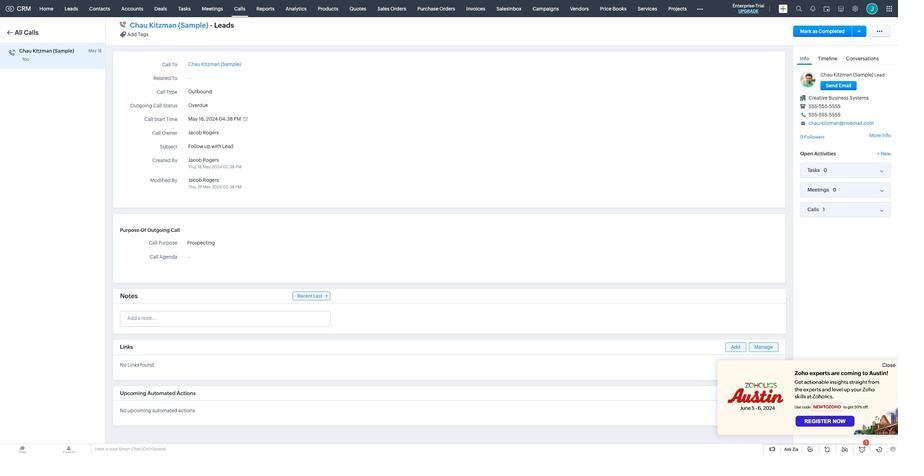 Task type: vqa. For each thing, say whether or not it's contained in the screenshot.
PROFILE image at top
yes



Task type: describe. For each thing, give the bounding box(es) containing it.
search image
[[797, 6, 803, 12]]

logo image
[[6, 6, 14, 11]]

calendar image
[[824, 6, 830, 11]]

contacts image
[[47, 445, 91, 454]]

signals element
[[807, 0, 820, 17]]

Add a note... field
[[120, 315, 330, 322]]



Task type: locate. For each thing, give the bounding box(es) containing it.
chats image
[[0, 445, 44, 454]]

create menu image
[[780, 4, 788, 13]]

create menu element
[[775, 0, 793, 17]]

profile image
[[867, 3, 879, 14]]

search element
[[793, 0, 807, 17]]

None button
[[821, 81, 858, 90]]

profile element
[[863, 0, 883, 17]]

signals image
[[811, 6, 816, 12]]

Other Modules field
[[693, 3, 708, 14]]



